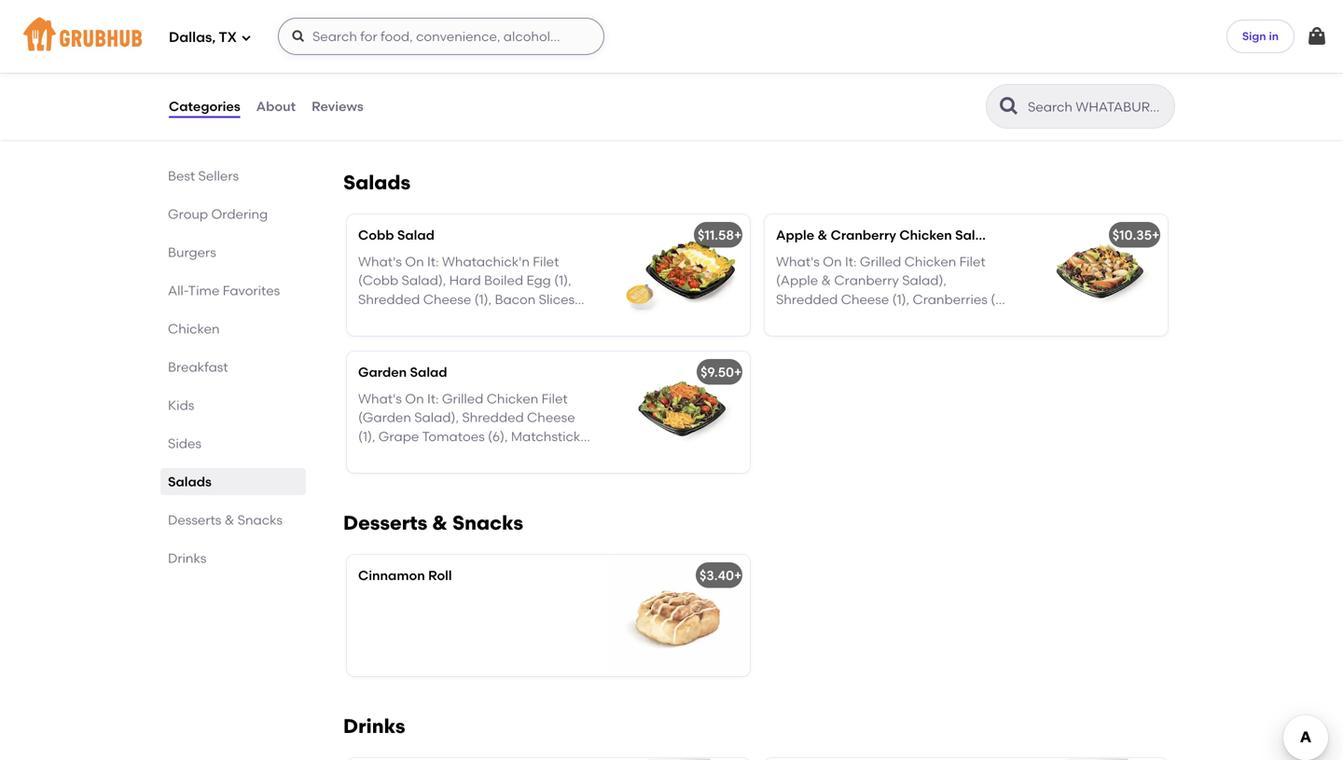 Task type: vqa. For each thing, say whether or not it's contained in the screenshot.
Filet associated with What's On It: Grilled Chicken Filet (Garden Salad), Shredded Cheese (1), Grape Tomatoes (6), Matchstick Carrots (1)
yes



Task type: locate. For each thing, give the bounding box(es) containing it.
sign in button
[[1226, 20, 1295, 53]]

salads up the cobb
[[343, 171, 410, 194]]

on for (apple
[[823, 253, 842, 269]]

salad right the cobb
[[397, 227, 434, 243]]

it: inside what's on it: grilled chicken filet (garden salad), shredded cheese (1), grape tomatoes (6), matchstick carrots (1)
[[427, 391, 439, 406]]

1 horizontal spatial shredded
[[462, 410, 524, 425]]

matchstick
[[859, 310, 928, 326], [511, 428, 580, 444]]

$3.40 +
[[700, 568, 742, 583]]

it: down apple & cranberry chicken salad
[[845, 253, 857, 269]]

medium drink image
[[610, 758, 750, 760]]

salad down red
[[410, 364, 447, 380]]

garden salad image
[[610, 352, 750, 473]]

1 vertical spatial cranberry
[[834, 272, 899, 288]]

1 horizontal spatial matchstick
[[859, 310, 928, 326]]

desserts
[[343, 511, 427, 535], [168, 512, 221, 528]]

0 vertical spatial drinks
[[168, 550, 206, 566]]

cheese
[[423, 291, 471, 307], [841, 291, 889, 307], [527, 410, 575, 425]]

shredded
[[358, 291, 420, 307], [776, 291, 838, 307], [462, 410, 524, 425]]

1 apple from the top
[[776, 227, 814, 243]]

desserts & snacks inside tab
[[168, 512, 283, 528]]

what's inside what's on it: grilled chicken filet (garden salad), shredded cheese (1), grape tomatoes (6), matchstick carrots (1)
[[358, 391, 402, 406]]

favorites
[[223, 283, 280, 298]]

grilled down "roma"
[[442, 391, 483, 406]]

desserts down salads tab
[[168, 512, 221, 528]]

filet
[[533, 253, 559, 269], [959, 253, 986, 269], [542, 391, 568, 406]]

burgers
[[168, 244, 216, 260]]

blend
[[481, 329, 517, 345]]

0 horizontal spatial cheese
[[423, 291, 471, 307]]

sides
[[168, 436, 201, 451]]

2 apple from the top
[[776, 310, 814, 326]]

dallas,
[[169, 29, 216, 46]]

grape inside what's on it: grilled chicken filet (garden salad), shredded cheese (1), grape tomatoes (6), matchstick carrots (1)
[[378, 428, 419, 444]]

0 horizontal spatial grilled
[[442, 391, 483, 406]]

on inside what's on it: whatachick'n filet (cobb salad), hard boiled egg (1), shredded cheese (1), bacon slices (3), grape tomatoes (6), grated carrots, red roma blend
[[405, 253, 424, 269]]

2 horizontal spatial cheese
[[841, 291, 889, 307]]

it:
[[427, 253, 439, 269], [845, 253, 857, 269], [427, 391, 439, 406]]

desserts inside desserts & snacks tab
[[168, 512, 221, 528]]

$11.58 +
[[698, 227, 742, 243]]

(garden
[[358, 410, 411, 425]]

what's
[[358, 253, 402, 269], [776, 253, 820, 269], [358, 391, 402, 406]]

tomatoes down garden salad
[[422, 428, 485, 444]]

filet inside what's on it: grilled chicken filet (apple & cranberry salad), shredded cheese (1), cranberries (1), apple slices, matchstick carrots (1)
[[959, 253, 986, 269]]

grilled for cranberry
[[860, 253, 901, 269]]

(6), inside what's on it: grilled chicken filet (garden salad), shredded cheese (1), grape tomatoes (6), matchstick carrots (1)
[[488, 428, 508, 444]]

on inside what's on it: grilled chicken filet (garden salad), shredded cheese (1), grape tomatoes (6), matchstick carrots (1)
[[405, 391, 424, 406]]

&
[[817, 227, 828, 243], [821, 272, 831, 288], [432, 511, 448, 535], [225, 512, 234, 528]]

family
[[358, 24, 401, 40]]

grated
[[514, 310, 559, 326]]

boiled
[[484, 272, 523, 288]]

+
[[734, 227, 742, 243], [1152, 227, 1160, 243], [734, 364, 742, 380], [734, 568, 742, 583]]

filet for what's on it: grilled chicken filet (apple & cranberry salad), shredded cheese (1), cranberries (1), apple slices, matchstick carrots (1)
[[959, 253, 986, 269]]

chicken inside what's on it: grilled chicken filet (garden salad), shredded cheese (1), grape tomatoes (6), matchstick carrots (1)
[[487, 391, 538, 406]]

0 horizontal spatial desserts & snacks
[[168, 512, 283, 528]]

salad), right (garden
[[414, 410, 459, 425]]

1 horizontal spatial carrots
[[932, 310, 979, 326]]

on down cobb salad
[[405, 253, 424, 269]]

grape up carrots,
[[381, 310, 422, 326]]

desserts up cinnamon
[[343, 511, 427, 535]]

carrots down cranberries
[[932, 310, 979, 326]]

$3.40
[[700, 568, 734, 583]]

0 vertical spatial salads
[[343, 171, 410, 194]]

0 vertical spatial grape
[[381, 310, 422, 326]]

1 vertical spatial (6),
[[488, 428, 508, 444]]

(1) inside what's on it: grilled chicken filet (apple & cranberry salad), shredded cheese (1), cranberries (1), apple slices, matchstick carrots (1)
[[983, 310, 996, 326]]

$10.35
[[1112, 227, 1152, 243]]

& down salads tab
[[225, 512, 234, 528]]

1 horizontal spatial desserts
[[343, 511, 427, 535]]

1 vertical spatial (1)
[[409, 447, 423, 463]]

shredded down blend
[[462, 410, 524, 425]]

apple
[[776, 227, 814, 243], [776, 310, 814, 326]]

0 vertical spatial (1)
[[983, 310, 996, 326]]

slices
[[539, 291, 575, 307]]

what's up (cobb
[[358, 253, 402, 269]]

what's for what's on it: grilled chicken filet (apple & cranberry salad), shredded cheese (1), cranberries (1), apple slices, matchstick carrots (1)
[[776, 253, 820, 269]]

& up (apple
[[817, 227, 828, 243]]

desserts & snacks down salads tab
[[168, 512, 283, 528]]

(1), left cranberries
[[892, 291, 909, 307]]

0 vertical spatial cranberry
[[831, 227, 896, 243]]

0 horizontal spatial (1)
[[409, 447, 423, 463]]

roma
[[440, 329, 478, 345]]

cranberry up slices,
[[834, 272, 899, 288]]

filet inside what's on it: grilled chicken filet (garden salad), shredded cheese (1), grape tomatoes (6), matchstick carrots (1)
[[542, 391, 568, 406]]

1 horizontal spatial grilled
[[860, 253, 901, 269]]

(1) down (garden
[[409, 447, 423, 463]]

(1), up slices
[[554, 272, 571, 288]]

chicken up breakfast
[[168, 321, 220, 337]]

carrots inside what's on it: grilled chicken filet (garden salad), shredded cheese (1), grape tomatoes (6), matchstick carrots (1)
[[358, 447, 406, 463]]

cranberry
[[831, 227, 896, 243], [834, 272, 899, 288]]

0 vertical spatial grilled
[[860, 253, 901, 269]]

desserts & snacks
[[343, 511, 523, 535], [168, 512, 283, 528]]

1 horizontal spatial salads
[[343, 171, 410, 194]]

what's up (garden
[[358, 391, 402, 406]]

family fry box image
[[610, 11, 750, 132]]

(6),
[[491, 310, 511, 326], [488, 428, 508, 444]]

it: for &
[[845, 253, 857, 269]]

apple down (apple
[[776, 310, 814, 326]]

it: down garden salad
[[427, 391, 439, 406]]

grilled down apple & cranberry chicken salad
[[860, 253, 901, 269]]

2 horizontal spatial shredded
[[776, 291, 838, 307]]

grape
[[381, 310, 422, 326], [378, 428, 419, 444]]

chicken inside chicken tab
[[168, 321, 220, 337]]

(1), down (garden
[[358, 428, 375, 444]]

1 vertical spatial apple
[[776, 310, 814, 326]]

it: down cobb salad
[[427, 253, 439, 269]]

1 horizontal spatial cheese
[[527, 410, 575, 425]]

0 vertical spatial carrots
[[932, 310, 979, 326]]

reviews
[[312, 98, 364, 114]]

tomatoes up "roma"
[[425, 310, 488, 326]]

tomatoes inside what's on it: grilled chicken filet (garden salad), shredded cheese (1), grape tomatoes (6), matchstick carrots (1)
[[422, 428, 485, 444]]

cranberry up what's on it: grilled chicken filet (apple & cranberry salad), shredded cheese (1), cranberries (1), apple slices, matchstick carrots (1)
[[831, 227, 896, 243]]

filet up egg
[[533, 253, 559, 269]]

salad), left 'hard'
[[402, 272, 446, 288]]

salads inside tab
[[168, 474, 212, 490]]

it: inside what's on it: whatachick'n filet (cobb salad), hard boiled egg (1), shredded cheese (1), bacon slices (3), grape tomatoes (6), grated carrots, red roma blend
[[427, 253, 439, 269]]

(1),
[[554, 272, 571, 288], [474, 291, 492, 307], [892, 291, 909, 307], [991, 291, 1008, 307], [358, 428, 375, 444]]

whatachick'n
[[442, 253, 530, 269]]

about button
[[255, 73, 297, 140]]

kids tab
[[168, 395, 298, 415]]

0 vertical spatial matchstick
[[859, 310, 928, 326]]

what's on it: whatachick'n filet (cobb salad), hard boiled egg (1), shredded cheese (1), bacon slices (3), grape tomatoes (6), grated carrots, red roma blend
[[358, 253, 575, 345]]

0 horizontal spatial carrots
[[358, 447, 406, 463]]

grilled inside what's on it: grilled chicken filet (garden salad), shredded cheese (1), grape tomatoes (6), matchstick carrots (1)
[[442, 391, 483, 406]]

shredded down (cobb
[[358, 291, 420, 307]]

0 vertical spatial tomatoes
[[425, 310, 488, 326]]

drinks
[[168, 550, 206, 566], [343, 714, 405, 738]]

garden
[[358, 364, 407, 380]]

& right (apple
[[821, 272, 831, 288]]

sides tab
[[168, 434, 298, 453]]

(1) down cranberries
[[983, 310, 996, 326]]

on up slices,
[[823, 253, 842, 269]]

fry
[[404, 24, 423, 40]]

carrots inside what's on it: grilled chicken filet (apple & cranberry salad), shredded cheese (1), cranberries (1), apple slices, matchstick carrots (1)
[[932, 310, 979, 326]]

0 horizontal spatial matchstick
[[511, 428, 580, 444]]

snacks
[[452, 511, 523, 535], [238, 512, 283, 528]]

0 vertical spatial apple
[[776, 227, 814, 243]]

filet inside what's on it: whatachick'n filet (cobb salad), hard boiled egg (1), shredded cheese (1), bacon slices (3), grape tomatoes (6), grated carrots, red roma blend
[[533, 253, 559, 269]]

salads
[[343, 171, 410, 194], [168, 474, 212, 490]]

(1)
[[983, 310, 996, 326], [409, 447, 423, 463]]

0 horizontal spatial shredded
[[358, 291, 420, 307]]

all-time favorites tab
[[168, 281, 298, 300]]

1 vertical spatial salads
[[168, 474, 212, 490]]

best sellers
[[168, 168, 239, 184]]

carrots
[[932, 310, 979, 326], [358, 447, 406, 463]]

it: inside what's on it: grilled chicken filet (apple & cranberry salad), shredded cheese (1), cranberries (1), apple slices, matchstick carrots (1)
[[845, 253, 857, 269]]

$9.50
[[701, 364, 734, 380]]

salad), up cranberries
[[902, 272, 947, 288]]

filet up cranberries
[[959, 253, 986, 269]]

apple up (apple
[[776, 227, 814, 243]]

+ for $10.35
[[1152, 227, 1160, 243]]

what's for what's on it: grilled chicken filet (garden salad), shredded cheese (1), grape tomatoes (6), matchstick carrots (1)
[[358, 391, 402, 406]]

red
[[412, 329, 437, 345]]

salads down sides
[[168, 474, 212, 490]]

carrots,
[[358, 329, 409, 345]]

desserts & snacks up roll
[[343, 511, 523, 535]]

0 vertical spatial (6),
[[491, 310, 511, 326]]

apple & cranberry chicken salad
[[776, 227, 992, 243]]

& inside tab
[[225, 512, 234, 528]]

egg
[[526, 272, 551, 288]]

svg image
[[1306, 25, 1328, 48], [291, 29, 306, 44], [241, 32, 252, 43]]

best sellers tab
[[168, 166, 298, 186]]

group
[[168, 206, 208, 222]]

shredded down (apple
[[776, 291, 838, 307]]

grilled
[[860, 253, 901, 269], [442, 391, 483, 406]]

1 horizontal spatial snacks
[[452, 511, 523, 535]]

on down garden salad
[[405, 391, 424, 406]]

1 vertical spatial grilled
[[442, 391, 483, 406]]

1 vertical spatial matchstick
[[511, 428, 580, 444]]

0 horizontal spatial salads
[[168, 474, 212, 490]]

0 horizontal spatial desserts
[[168, 512, 221, 528]]

1 vertical spatial grape
[[378, 428, 419, 444]]

grilled inside what's on it: grilled chicken filet (apple & cranberry salad), shredded cheese (1), cranberries (1), apple slices, matchstick carrots (1)
[[860, 253, 901, 269]]

1 horizontal spatial (1)
[[983, 310, 996, 326]]

grape down (garden
[[378, 428, 419, 444]]

snacks inside tab
[[238, 512, 283, 528]]

1 vertical spatial tomatoes
[[422, 428, 485, 444]]

1 horizontal spatial drinks
[[343, 714, 405, 738]]

salad
[[397, 227, 434, 243], [955, 227, 992, 243], [410, 364, 447, 380]]

+ for $3.40
[[734, 568, 742, 583]]

breakfast tab
[[168, 357, 298, 377]]

what's on it: grilled chicken filet (apple & cranberry salad), shredded cheese (1), cranberries (1), apple slices, matchstick carrots (1)
[[776, 253, 1008, 326]]

on
[[405, 253, 424, 269], [823, 253, 842, 269], [405, 391, 424, 406]]

ordering
[[211, 206, 268, 222]]

what's inside what's on it: whatachick'n filet (cobb salad), hard boiled egg (1), shredded cheese (1), bacon slices (3), grape tomatoes (6), grated carrots, red roma blend
[[358, 253, 402, 269]]

on inside what's on it: grilled chicken filet (apple & cranberry salad), shredded cheese (1), cranberries (1), apple slices, matchstick carrots (1)
[[823, 253, 842, 269]]

salad),
[[402, 272, 446, 288], [902, 272, 947, 288], [414, 410, 459, 425]]

chicken up cranberries
[[904, 253, 956, 269]]

family fry box
[[358, 24, 450, 40]]

salad), inside what's on it: grilled chicken filet (apple & cranberry salad), shredded cheese (1), cranberries (1), apple slices, matchstick carrots (1)
[[902, 272, 947, 288]]

cinnamon roll image
[[610, 555, 750, 676]]

grilled for shredded
[[442, 391, 483, 406]]

on for salad),
[[405, 253, 424, 269]]

slices,
[[817, 310, 856, 326]]

0 horizontal spatial drinks
[[168, 550, 206, 566]]

filet down grated
[[542, 391, 568, 406]]

chicken
[[899, 227, 952, 243], [904, 253, 956, 269], [168, 321, 220, 337], [487, 391, 538, 406]]

salad up cranberries
[[955, 227, 992, 243]]

what's inside what's on it: grilled chicken filet (apple & cranberry salad), shredded cheese (1), cranberries (1), apple slices, matchstick carrots (1)
[[776, 253, 820, 269]]

what's up (apple
[[776, 253, 820, 269]]

garden salad
[[358, 364, 447, 380]]

Search for food, convenience, alcohol... search field
[[278, 18, 604, 55]]

1 vertical spatial carrots
[[358, 447, 406, 463]]

(1), down 'hard'
[[474, 291, 492, 307]]

chicken tab
[[168, 319, 298, 339]]

0 horizontal spatial snacks
[[238, 512, 283, 528]]

Search WHATABURGER search field
[[1026, 98, 1169, 116]]

salad for $9.50 +
[[410, 364, 447, 380]]

(apple
[[776, 272, 818, 288]]

(1), inside what's on it: grilled chicken filet (garden salad), shredded cheese (1), grape tomatoes (6), matchstick carrots (1)
[[358, 428, 375, 444]]

chicken down blend
[[487, 391, 538, 406]]

tomatoes
[[425, 310, 488, 326], [422, 428, 485, 444]]

carrots down (garden
[[358, 447, 406, 463]]



Task type: describe. For each thing, give the bounding box(es) containing it.
cobb salad image
[[610, 215, 750, 336]]

hard
[[449, 272, 481, 288]]

time
[[188, 283, 219, 298]]

cinnamon
[[358, 568, 425, 583]]

what's on it: grilled chicken filet (garden salad), shredded cheese (1), grape tomatoes (6), matchstick carrots (1)
[[358, 391, 580, 463]]

all-
[[168, 283, 188, 298]]

& inside what's on it: grilled chicken filet (apple & cranberry salad), shredded cheese (1), cranberries (1), apple slices, matchstick carrots (1)
[[821, 272, 831, 288]]

grape inside what's on it: whatachick'n filet (cobb salad), hard boiled egg (1), shredded cheese (1), bacon slices (3), grape tomatoes (6), grated carrots, red roma blend
[[381, 310, 422, 326]]

sellers
[[198, 168, 239, 184]]

dallas, tx
[[169, 29, 237, 46]]

(3),
[[358, 310, 378, 326]]

0 horizontal spatial svg image
[[241, 32, 252, 43]]

apple inside what's on it: grilled chicken filet (apple & cranberry salad), shredded cheese (1), cranberries (1), apple slices, matchstick carrots (1)
[[776, 310, 814, 326]]

(1), right cranberries
[[991, 291, 1008, 307]]

shredded inside what's on it: grilled chicken filet (apple & cranberry salad), shredded cheese (1), cranberries (1), apple slices, matchstick carrots (1)
[[776, 291, 838, 307]]

1 horizontal spatial desserts & snacks
[[343, 511, 523, 535]]

roll
[[428, 568, 452, 583]]

it: for hard
[[427, 253, 439, 269]]

what's for what's on it: whatachick'n filet (cobb salad), hard boiled egg (1), shredded cheese (1), bacon slices (3), grape tomatoes (6), grated carrots, red roma blend
[[358, 253, 402, 269]]

shredded inside what's on it: grilled chicken filet (garden salad), shredded cheese (1), grape tomatoes (6), matchstick carrots (1)
[[462, 410, 524, 425]]

drinks inside 'tab'
[[168, 550, 206, 566]]

$9.50 +
[[701, 364, 742, 380]]

desserts & snacks tab
[[168, 510, 298, 530]]

it: for salad),
[[427, 391, 439, 406]]

categories
[[169, 98, 240, 114]]

tomatoes inside what's on it: whatachick'n filet (cobb salad), hard boiled egg (1), shredded cheese (1), bacon slices (3), grape tomatoes (6), grated carrots, red roma blend
[[425, 310, 488, 326]]

chicken inside what's on it: grilled chicken filet (apple & cranberry salad), shredded cheese (1), cranberries (1), apple slices, matchstick carrots (1)
[[904, 253, 956, 269]]

about
[[256, 98, 296, 114]]

categories button
[[168, 73, 241, 140]]

$11.58
[[698, 227, 734, 243]]

$10.35 +
[[1112, 227, 1160, 243]]

(cobb
[[358, 272, 398, 288]]

cobb
[[358, 227, 394, 243]]

tx
[[219, 29, 237, 46]]

kids
[[168, 397, 194, 413]]

& up roll
[[432, 511, 448, 535]]

cheese inside what's on it: grilled chicken filet (apple & cranberry salad), shredded cheese (1), cranberries (1), apple slices, matchstick carrots (1)
[[841, 291, 889, 307]]

large drink image
[[1028, 758, 1168, 760]]

1 vertical spatial drinks
[[343, 714, 405, 738]]

salad for $11.58 +
[[397, 227, 434, 243]]

in
[[1269, 29, 1279, 43]]

matchstick inside what's on it: grilled chicken filet (apple & cranberry salad), shredded cheese (1), cranberries (1), apple slices, matchstick carrots (1)
[[859, 310, 928, 326]]

sign in
[[1242, 29, 1279, 43]]

all-time favorites
[[168, 283, 280, 298]]

box
[[426, 24, 450, 40]]

main navigation navigation
[[0, 0, 1343, 73]]

salad), inside what's on it: grilled chicken filet (garden salad), shredded cheese (1), grape tomatoes (6), matchstick carrots (1)
[[414, 410, 459, 425]]

family fry box button
[[347, 11, 750, 132]]

+ for $9.50
[[734, 364, 742, 380]]

drinks tab
[[168, 548, 298, 568]]

filet for what's on it: grilled chicken filet (garden salad), shredded cheese (1), grape tomatoes (6), matchstick carrots (1)
[[542, 391, 568, 406]]

(6), inside what's on it: whatachick'n filet (cobb salad), hard boiled egg (1), shredded cheese (1), bacon slices (3), grape tomatoes (6), grated carrots, red roma blend
[[491, 310, 511, 326]]

cinnamon roll
[[358, 568, 452, 583]]

+ for $11.58
[[734, 227, 742, 243]]

(1) inside what's on it: grilled chicken filet (garden salad), shredded cheese (1), grape tomatoes (6), matchstick carrots (1)
[[409, 447, 423, 463]]

cranberries
[[913, 291, 988, 307]]

sign
[[1242, 29, 1266, 43]]

chicken up what's on it: grilled chicken filet (apple & cranberry salad), shredded cheese (1), cranberries (1), apple slices, matchstick carrots (1)
[[899, 227, 952, 243]]

group ordering tab
[[168, 204, 298, 224]]

cobb salad
[[358, 227, 434, 243]]

cranberry inside what's on it: grilled chicken filet (apple & cranberry salad), shredded cheese (1), cranberries (1), apple slices, matchstick carrots (1)
[[834, 272, 899, 288]]

salads tab
[[168, 472, 298, 492]]

salad), inside what's on it: whatachick'n filet (cobb salad), hard boiled egg (1), shredded cheese (1), bacon slices (3), grape tomatoes (6), grated carrots, red roma blend
[[402, 272, 446, 288]]

reviews button
[[311, 73, 364, 140]]

group ordering
[[168, 206, 268, 222]]

cheese inside what's on it: whatachick'n filet (cobb salad), hard boiled egg (1), shredded cheese (1), bacon slices (3), grape tomatoes (6), grated carrots, red roma blend
[[423, 291, 471, 307]]

burgers tab
[[168, 242, 298, 262]]

2 horizontal spatial svg image
[[1306, 25, 1328, 48]]

best
[[168, 168, 195, 184]]

cheese inside what's on it: grilled chicken filet (garden salad), shredded cheese (1), grape tomatoes (6), matchstick carrots (1)
[[527, 410, 575, 425]]

bacon
[[495, 291, 536, 307]]

on for (garden
[[405, 391, 424, 406]]

shredded inside what's on it: whatachick'n filet (cobb salad), hard boiled egg (1), shredded cheese (1), bacon slices (3), grape tomatoes (6), grated carrots, red roma blend
[[358, 291, 420, 307]]

1 horizontal spatial svg image
[[291, 29, 306, 44]]

search icon image
[[998, 95, 1020, 118]]

apple & cranberry chicken salad image
[[1028, 215, 1168, 336]]

breakfast
[[168, 359, 228, 375]]

matchstick inside what's on it: grilled chicken filet (garden salad), shredded cheese (1), grape tomatoes (6), matchstick carrots (1)
[[511, 428, 580, 444]]



